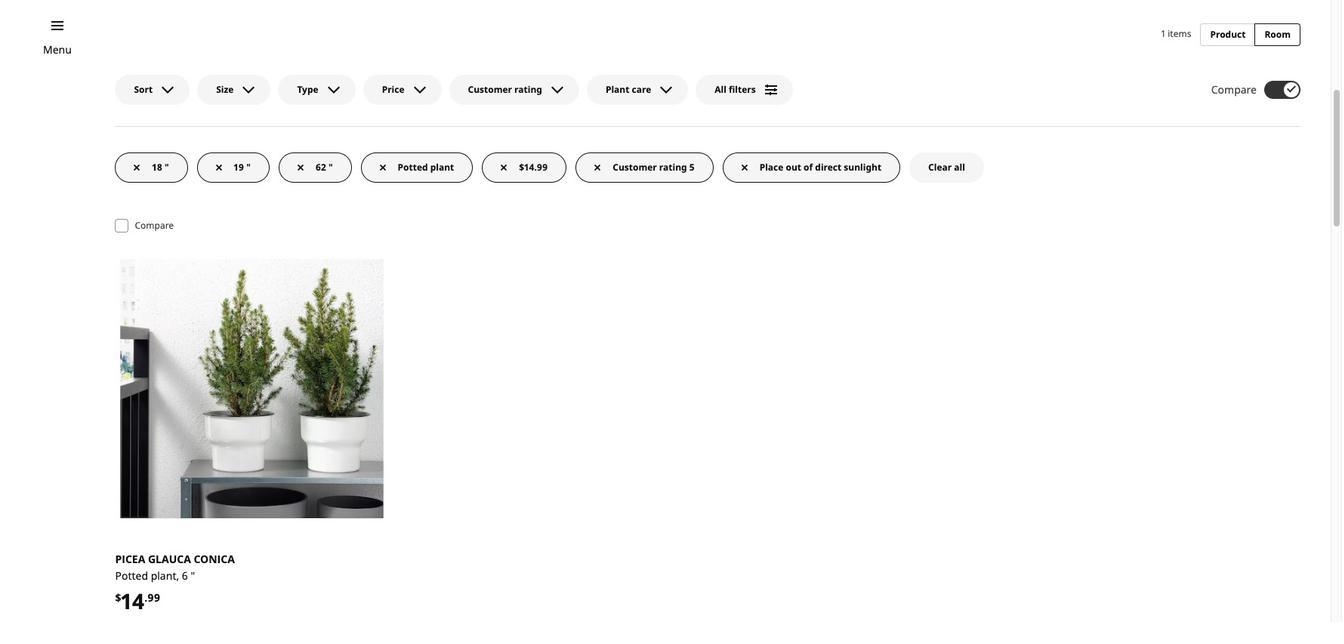 Task type: vqa. For each thing, say whether or not it's contained in the screenshot.
Type popup button
yes



Task type: locate. For each thing, give the bounding box(es) containing it.
product
[[1211, 28, 1246, 41]]

customer inside popup button
[[468, 83, 512, 96]]

clear all button
[[910, 152, 984, 183]]

customer inside button
[[613, 161, 657, 174]]

62 "
[[316, 161, 333, 174]]

1 horizontal spatial compare
[[1212, 82, 1257, 97]]

customer rating 5
[[613, 161, 695, 174]]

filters
[[729, 83, 756, 96]]

"
[[165, 161, 169, 174], [246, 161, 251, 174], [329, 161, 333, 174], [191, 569, 195, 583]]

0 horizontal spatial rating
[[515, 83, 542, 96]]

rating inside customer rating 5 button
[[659, 161, 687, 174]]

" inside picea glauca conica potted plant, 6 " $ 14 . 99
[[191, 569, 195, 583]]

place out of direct sunlight
[[760, 161, 882, 174]]

0 horizontal spatial compare
[[135, 219, 174, 232]]

19 " button
[[197, 152, 270, 183]]

compare down product button
[[1212, 82, 1257, 97]]

clear all
[[929, 161, 966, 174]]

menu
[[43, 42, 72, 57]]

room button
[[1255, 23, 1301, 46]]

direct
[[815, 161, 842, 174]]

1 vertical spatial compare
[[135, 219, 174, 232]]

all
[[715, 83, 727, 96]]

size button
[[197, 75, 271, 105]]

1 items
[[1162, 28, 1192, 40]]

price
[[382, 83, 405, 96]]

potted down the picea
[[115, 569, 148, 583]]

1 horizontal spatial customer
[[613, 161, 657, 174]]

.
[[144, 591, 148, 605]]

" right 18 in the top of the page
[[165, 161, 169, 174]]

of
[[804, 161, 813, 174]]

room
[[1265, 28, 1291, 41]]

rating
[[515, 83, 542, 96], [659, 161, 687, 174]]

1 vertical spatial rating
[[659, 161, 687, 174]]

0 horizontal spatial potted
[[115, 569, 148, 583]]

picea
[[115, 552, 145, 567]]

" for 19 "
[[246, 161, 251, 174]]

type
[[297, 83, 319, 96]]

0 horizontal spatial customer
[[468, 83, 512, 96]]

" inside "button"
[[329, 161, 333, 174]]

1 vertical spatial potted
[[115, 569, 148, 583]]

" right 6
[[191, 569, 195, 583]]

product element
[[1201, 23, 1301, 46]]

5
[[690, 161, 695, 174]]

items
[[1168, 28, 1192, 40]]

$14.99 button
[[482, 152, 567, 183]]

glauca
[[148, 552, 191, 567]]

19
[[234, 161, 244, 174]]

0 vertical spatial customer
[[468, 83, 512, 96]]

customer for customer rating 5
[[613, 161, 657, 174]]

" right '19'
[[246, 161, 251, 174]]

1 horizontal spatial potted
[[398, 161, 428, 174]]

rating for customer rating 5
[[659, 161, 687, 174]]

1 vertical spatial customer
[[613, 161, 657, 174]]

customer rating
[[468, 83, 542, 96]]

rating for customer rating
[[515, 83, 542, 96]]

" right "62"
[[329, 161, 333, 174]]

potted
[[398, 161, 428, 174], [115, 569, 148, 583]]

rating inside customer rating popup button
[[515, 83, 542, 96]]

compare
[[1212, 82, 1257, 97], [135, 219, 174, 232]]

18
[[152, 161, 162, 174]]

62 " button
[[279, 152, 352, 183]]

plant
[[430, 161, 454, 174]]

0 vertical spatial compare
[[1212, 82, 1257, 97]]

0 vertical spatial potted
[[398, 161, 428, 174]]

product button
[[1201, 23, 1256, 46]]

potted left plant
[[398, 161, 428, 174]]

customer
[[468, 83, 512, 96], [613, 161, 657, 174]]

plant care button
[[587, 75, 689, 105]]

0 vertical spatial rating
[[515, 83, 542, 96]]

1 horizontal spatial rating
[[659, 161, 687, 174]]

potted plant button
[[361, 152, 473, 183]]

compare down 18 " button
[[135, 219, 174, 232]]



Task type: describe. For each thing, give the bounding box(es) containing it.
out
[[786, 161, 802, 174]]

sunlight
[[844, 161, 882, 174]]

$
[[115, 591, 121, 605]]

$14.99
[[519, 161, 548, 174]]

care
[[632, 83, 652, 96]]

" for 62 "
[[329, 161, 333, 174]]

plant care
[[606, 83, 652, 96]]

" for 18 "
[[165, 161, 169, 174]]

place out of direct sunlight button
[[723, 152, 901, 183]]

potted inside "button"
[[398, 161, 428, 174]]

conica
[[194, 552, 235, 567]]

all
[[955, 161, 966, 174]]

1
[[1162, 28, 1166, 40]]

picea glauca conica potted plant, 6 " $ 14 . 99
[[115, 552, 235, 616]]

clear
[[929, 161, 952, 174]]

place
[[760, 161, 784, 174]]

19 "
[[234, 161, 251, 174]]

potted plant
[[398, 161, 454, 174]]

menu button
[[43, 42, 72, 58]]

type button
[[278, 75, 356, 105]]

plant
[[606, 83, 630, 96]]

size
[[216, 83, 234, 96]]

customer for customer rating
[[468, 83, 512, 96]]

customer rating 5 button
[[576, 152, 714, 183]]

18 " button
[[115, 152, 188, 183]]

14
[[121, 587, 144, 616]]

all filters button
[[696, 75, 793, 105]]

62
[[316, 161, 326, 174]]

18 "
[[152, 161, 169, 174]]

plant,
[[151, 569, 179, 583]]

potted inside picea glauca conica potted plant, 6 " $ 14 . 99
[[115, 569, 148, 583]]

sort button
[[115, 75, 190, 105]]

customer rating button
[[449, 75, 579, 105]]

sort
[[134, 83, 153, 96]]

6
[[182, 569, 188, 583]]

99
[[148, 591, 160, 605]]

price button
[[363, 75, 442, 105]]

all filters
[[715, 83, 756, 96]]



